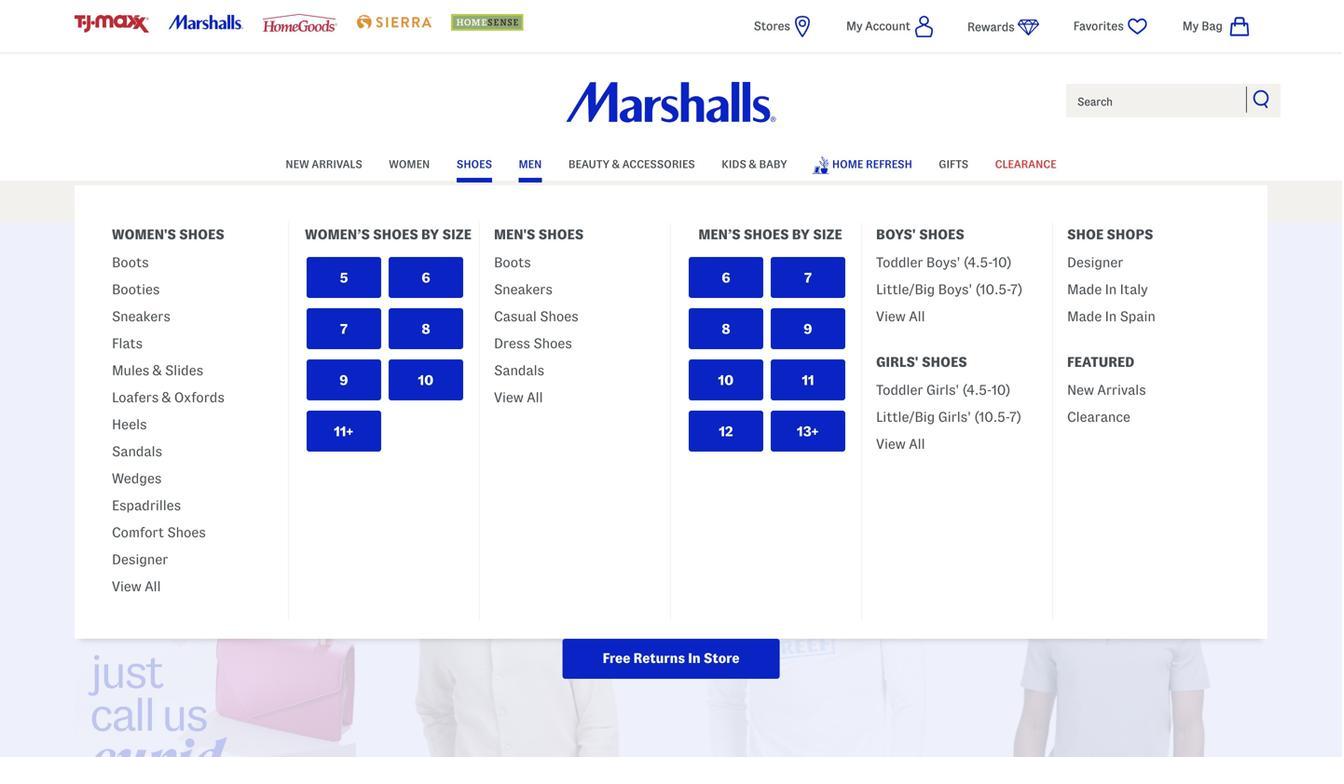 Task type: locate. For each thing, give the bounding box(es) containing it.
little/big down toddler boys' (4.5-10)
[[876, 282, 935, 297]]

boots up the booties link
[[112, 255, 149, 270]]

arrivals for women
[[312, 159, 362, 170]]

arrivals
[[312, 159, 362, 170], [193, 323, 245, 339], [1097, 383, 1146, 398]]

11 button
[[771, 360, 845, 401]]

designer up made in italy link
[[1067, 255, 1123, 270]]

2 8 button from the left
[[689, 308, 763, 349]]

accessories
[[622, 159, 695, 170], [740, 323, 818, 339]]

featured
[[1067, 355, 1135, 370], [146, 486, 202, 501]]

boys' inside "link"
[[926, 255, 961, 270]]

None submit
[[1253, 89, 1271, 108]]

sneakers up casual shoes link
[[494, 282, 553, 297]]

& right mules
[[153, 363, 162, 378]]

0 vertical spatial (4.5-
[[964, 255, 993, 270]]

0 horizontal spatial size
[[442, 227, 471, 242]]

0 vertical spatial 9
[[804, 321, 812, 337]]

girls' down the toddler girls' (4.5-10)
[[938, 410, 971, 425]]

(10.5- down toddler boys' (4.5-10)
[[976, 282, 1011, 297]]

clearance link
[[995, 149, 1056, 177], [1073, 314, 1253, 349], [1067, 402, 1130, 429]]

made in spain link
[[1067, 301, 1156, 328]]

1 horizontal spatial by
[[792, 227, 810, 242]]

casual shoes link
[[494, 301, 578, 328]]

sandals up wedges link
[[112, 444, 162, 459]]

men's shoes by size
[[698, 227, 842, 242]]

0 vertical spatial clearance link
[[995, 149, 1056, 177]]

accessories down marshalls home image
[[622, 159, 695, 170]]

1 vertical spatial new arrivals link
[[114, 314, 294, 349]]

made up made in spain link
[[1067, 282, 1102, 297]]

& for mules
[[153, 363, 162, 378]]

(4.5- inside "link"
[[964, 255, 993, 270]]

6 right items
[[722, 270, 730, 285]]

0 vertical spatial sandals
[[494, 363, 544, 378]]

in left store
[[688, 651, 701, 666]]

1 8 from the left
[[421, 321, 430, 337]]

sandals down dress in the left of the page
[[494, 363, 544, 378]]

booties
[[112, 282, 160, 297]]

store
[[704, 651, 739, 666]]

mules
[[112, 363, 149, 378]]

clearance up the price: popup button
[[1067, 410, 1130, 425]]

my account
[[846, 20, 911, 33]]

sneakers link up casual
[[494, 274, 553, 301]]

(10.5- inside little/big girls' (10.5-7) link
[[974, 410, 1009, 425]]

0 vertical spatial toddler
[[876, 255, 923, 270]]

1 vertical spatial toddler
[[876, 383, 923, 398]]

1 my from the left
[[846, 20, 863, 33]]

0 horizontal spatial 10 button
[[389, 360, 463, 401]]

0 horizontal spatial accessories
[[622, 159, 695, 170]]

shoes
[[373, 227, 418, 242], [744, 227, 789, 242]]

1,684
[[635, 281, 669, 296]]

2 toddler from the top
[[876, 383, 923, 398]]

size left the men's
[[442, 227, 471, 242]]

price: button
[[881, 426, 1267, 463]]

girls' up toddler girls' (4.5-10) link
[[876, 355, 919, 370]]

boots link down the men's
[[494, 247, 531, 274]]

1 horizontal spatial 8
[[722, 321, 730, 337]]

men left the women's on the top left of page
[[75, 234, 99, 247]]

0 horizontal spatial sandals
[[112, 444, 162, 459]]

2 horizontal spatial men
[[643, 247, 699, 277]]

view all down little/big girls' (10.5-7)
[[876, 437, 925, 452]]

in left "spain"
[[1105, 309, 1117, 324]]

2 shoes from the left
[[744, 227, 789, 242]]

sandals link down heels at the left of page
[[112, 436, 162, 463]]

0 horizontal spatial sandals link
[[112, 436, 162, 463]]

featured group for shoe shops
[[1053, 247, 1243, 339]]

0 vertical spatial new
[[286, 159, 309, 170]]

view all link up 12 button
[[593, 362, 773, 397]]

0 vertical spatial 10)
[[993, 255, 1011, 270]]

sandals
[[494, 363, 544, 378], [112, 444, 162, 459]]

10 button
[[389, 360, 463, 401], [689, 360, 763, 401]]

1 made from the top
[[1067, 282, 1102, 297]]

7 button down the 5
[[307, 308, 381, 349]]

valentine's day image
[[75, 545, 356, 758]]

arrivals for clearance
[[1097, 383, 1146, 398]]

1 vertical spatial designer link
[[112, 544, 168, 571]]

1 vertical spatial 9 button
[[307, 360, 381, 401]]

0 vertical spatial made
[[1067, 282, 1102, 297]]

booties link
[[112, 274, 160, 301]]

menu bar containing women's shoes
[[75, 147, 1267, 679]]

new for clothing
[[162, 323, 190, 339]]

0 horizontal spatial 9 button
[[307, 360, 381, 401]]

& down mules & slides
[[162, 390, 171, 405]]

2 by from the left
[[792, 227, 810, 242]]

men up items
[[643, 247, 699, 277]]

0 horizontal spatial arrivals
[[193, 323, 245, 339]]

(10.5- for girls'
[[974, 410, 1009, 425]]

1 vertical spatial new
[[162, 323, 190, 339]]

2 vertical spatial girls'
[[938, 410, 971, 425]]

2 8 from the left
[[722, 321, 730, 337]]

marshalls home image
[[566, 82, 776, 122]]

1 toddler from the top
[[876, 255, 923, 270]]

0 horizontal spatial new
[[162, 323, 190, 339]]

new arrivals link for clearance
[[1067, 375, 1146, 402]]

accessories up the 11 at right
[[740, 323, 818, 339]]

6 down 'women's shoes by size'
[[422, 270, 430, 285]]

clearance right the gifts
[[995, 159, 1056, 170]]

view all link down dress in the left of the page
[[494, 382, 543, 409]]

toddler down girls' shoes
[[876, 383, 923, 398]]

1 6 button from the left
[[389, 257, 463, 298]]

by:
[[121, 486, 142, 501]]

&
[[612, 159, 620, 170], [749, 159, 757, 170], [153, 363, 162, 378], [162, 390, 171, 405]]

view down dress in the left of the page
[[494, 390, 524, 405]]

tjmaxx.com image
[[75, 15, 149, 33]]

homegoods.com image
[[263, 14, 337, 32]]

new up women's
[[286, 159, 309, 170]]

10 button down clothing "link"
[[389, 360, 463, 401]]

1 horizontal spatial sneakers
[[494, 282, 553, 297]]

10) inside "link"
[[993, 255, 1011, 270]]

toddler boys' (4.5-10)
[[876, 255, 1011, 270]]

8 button left dress in the left of the page
[[389, 308, 463, 349]]

navigation
[[1120, 472, 1267, 516]]

1 boots link from the left
[[112, 247, 149, 274]]

0 vertical spatial little/big
[[876, 282, 935, 297]]

Search text field
[[1064, 82, 1282, 119]]

2 little/big from the top
[[876, 410, 935, 425]]

shoes for girls' shoes
[[922, 355, 967, 370]]

1 vertical spatial little/big
[[876, 410, 935, 425]]

1 horizontal spatial arrivals
[[312, 159, 362, 170]]

clothing
[[368, 323, 423, 339]]

new arrivals up slides
[[162, 323, 245, 339]]

6 button
[[389, 257, 463, 298], [689, 257, 763, 298]]

my for my account
[[846, 20, 863, 33]]

view for "view all" link above 12 button
[[657, 372, 689, 387]]

view for "view all" link under comfort
[[112, 579, 141, 595]]

7 down the 5
[[340, 321, 348, 337]]

2 made from the top
[[1067, 309, 1102, 324]]

sneakers
[[494, 282, 553, 297], [112, 309, 170, 324]]

view all link
[[876, 301, 925, 328], [593, 362, 773, 397], [494, 382, 543, 409], [876, 429, 925, 456], [112, 571, 161, 598]]

7 button down men's shoes by size
[[771, 257, 845, 298]]

view down comfort
[[112, 579, 141, 595]]

homesense.com image
[[451, 14, 525, 31]]

10 up 12
[[718, 373, 734, 388]]

boots for booties
[[112, 255, 149, 270]]

rewards
[[967, 21, 1015, 34]]

1 vertical spatial shoes link
[[497, 314, 677, 349]]

little/big for boys'
[[876, 282, 935, 297]]

items
[[672, 281, 707, 296]]

menu bar
[[75, 147, 1267, 679]]

designer
[[1067, 255, 1123, 270], [112, 552, 168, 568]]

1 vertical spatial sandals link
[[112, 436, 162, 463]]

(10.5-
[[976, 282, 1011, 297], [974, 410, 1009, 425]]

6 button down 'women's shoes by size'
[[389, 257, 463, 298]]

0 vertical spatial featured
[[1067, 355, 1135, 370]]

10 button up 12
[[689, 360, 763, 401]]

1 size from the left
[[442, 227, 471, 242]]

0 horizontal spatial 8 button
[[389, 308, 463, 349]]

men 1,684 items
[[635, 247, 707, 296]]

sandals link down dress in the left of the page
[[494, 355, 544, 382]]

new arrivals link
[[286, 149, 362, 177], [114, 314, 294, 349], [1067, 375, 1146, 402]]

0 horizontal spatial boots link
[[112, 247, 149, 274]]

boots link for men's shoes
[[494, 247, 531, 274]]

by for 7
[[792, 227, 810, 242]]

0 vertical spatial in
[[1105, 282, 1117, 297]]

(10.5- down the toddler girls' (4.5-10)
[[974, 410, 1009, 425]]

oxfords
[[174, 390, 224, 405]]

1 boots from the left
[[112, 255, 149, 270]]

1 vertical spatial new arrivals
[[162, 323, 245, 339]]

featured group
[[98, 247, 288, 610], [480, 247, 670, 420], [862, 247, 1052, 339], [1053, 247, 1243, 339], [862, 375, 1052, 467], [1053, 375, 1243, 440]]

new arrivals for clearance
[[1067, 383, 1146, 398]]

shoes right the women's on the top left of page
[[179, 227, 224, 242]]

home refresh
[[832, 159, 912, 170]]

9 up 11 button
[[804, 321, 812, 337]]

1 vertical spatial arrivals
[[193, 323, 245, 339]]

designer link
[[1067, 247, 1123, 274], [112, 544, 168, 571]]

0 horizontal spatial my
[[846, 20, 863, 33]]

shoes for comfort shoes
[[167, 525, 206, 541]]

girls' up little/big girls' (10.5-7) link
[[926, 383, 959, 398]]

shoes down espadrilles
[[167, 525, 206, 541]]

by down women
[[421, 227, 439, 242]]

girls' for toddler
[[926, 383, 959, 398]]

home refresh link
[[812, 147, 912, 180]]

featured group containing toddler girls' (4.5-10)
[[862, 375, 1052, 467]]

1 vertical spatial 10)
[[991, 383, 1010, 398]]

arrivals inside shoes menu
[[1097, 383, 1146, 398]]

1 horizontal spatial shoes
[[744, 227, 789, 242]]

& right beauty
[[612, 159, 620, 170]]

0 vertical spatial 7 button
[[771, 257, 845, 298]]

& for kids
[[749, 159, 757, 170]]

free returns in store link
[[563, 639, 779, 679]]

home
[[832, 159, 863, 170]]

1 horizontal spatial boots link
[[494, 247, 531, 274]]

7) down toddler boys' (4.5-10)
[[1011, 282, 1022, 297]]

new
[[286, 159, 309, 170], [162, 323, 190, 339], [1067, 383, 1094, 398]]

banner containing women's shoes
[[0, 0, 1342, 679]]

women's
[[305, 227, 370, 242]]

my left bag
[[1182, 20, 1199, 33]]

gorris stretch knit sweater polo image
[[969, 545, 1251, 758]]

shoes right men's
[[744, 227, 789, 242]]

9 up the 11+
[[340, 373, 348, 388]]

9 button
[[771, 308, 845, 349], [307, 360, 381, 401]]

women's shoes by size
[[305, 227, 471, 242]]

0 vertical spatial 7
[[804, 270, 812, 285]]

toddler
[[876, 255, 923, 270], [876, 383, 923, 398]]

baby
[[759, 159, 787, 170]]

0 horizontal spatial sneakers link
[[112, 301, 170, 328]]

boots
[[112, 255, 149, 270], [494, 255, 531, 270]]

1 horizontal spatial shoes link
[[497, 314, 677, 349]]

sneakers link
[[494, 274, 553, 301], [112, 301, 170, 328]]

0 horizontal spatial 7
[[340, 321, 348, 337]]

heels
[[112, 417, 147, 432]]

made down made in italy
[[1067, 309, 1102, 324]]

sandals for top sandals 'link'
[[494, 363, 544, 378]]

10) for toddler girls' (4.5-10)
[[991, 383, 1010, 398]]

shoes up toddler boys' (4.5-10) "link"
[[919, 227, 964, 242]]

view down little/big girls' (10.5-7)
[[876, 437, 906, 452]]

1 vertical spatial sandals
[[112, 444, 162, 459]]

featured group containing designer
[[1053, 247, 1243, 339]]

7 for left 7 button
[[340, 321, 348, 337]]

shoes for women's
[[373, 227, 418, 242]]

girls'
[[876, 355, 919, 370], [926, 383, 959, 398], [938, 410, 971, 425]]

1 vertical spatial in
[[1105, 309, 1117, 324]]

1 horizontal spatial 10 button
[[689, 360, 763, 401]]

shoes right the men's
[[538, 227, 584, 242]]

clearance down italy
[[1130, 323, 1195, 339]]

2 vertical spatial arrivals
[[1097, 383, 1146, 398]]

shoes right casual
[[567, 323, 607, 339]]

2 size from the left
[[813, 227, 842, 242]]

slides
[[165, 363, 203, 378]]

9 button up the 11+
[[307, 360, 381, 401]]

2 vertical spatial clearance
[[1067, 410, 1130, 425]]

0 horizontal spatial shoes
[[373, 227, 418, 242]]

(4.5- for boys'
[[964, 255, 993, 270]]

boys' down toddler boys' (4.5-10)
[[938, 282, 972, 297]]

9 button up 11 button
[[771, 308, 845, 349]]

all down heels at the left of page
[[123, 439, 140, 454]]

account
[[865, 20, 911, 33]]

1 vertical spatial girls'
[[926, 383, 959, 398]]

(4.5- up little/big boys' (10.5-7) link
[[964, 255, 993, 270]]

2 vertical spatial new arrivals
[[1067, 383, 1146, 398]]

1 vertical spatial accessories
[[740, 323, 818, 339]]

1 horizontal spatial featured
[[1067, 355, 1135, 370]]

boys'
[[876, 227, 916, 242], [926, 255, 961, 270], [938, 282, 972, 297]]

new for women
[[286, 159, 309, 170]]

1 6 from the left
[[422, 270, 430, 285]]

1 vertical spatial (10.5-
[[974, 410, 1009, 425]]

2 my from the left
[[1182, 20, 1199, 33]]

1 horizontal spatial men
[[519, 159, 542, 170]]

7 for the topmost 7 button
[[804, 270, 812, 285]]

new arrivals inside shoes menu
[[1067, 383, 1146, 398]]

my account link
[[846, 15, 934, 38]]

designer link down shoe
[[1067, 247, 1123, 274]]

2 vertical spatial new arrivals link
[[1067, 375, 1146, 402]]

1 horizontal spatial 7 button
[[771, 257, 845, 298]]

sort
[[89, 486, 118, 501]]

featured group containing new arrivals
[[1053, 375, 1243, 440]]

shoes for casual shoes
[[540, 309, 578, 324]]

1 horizontal spatial new arrivals
[[286, 159, 362, 170]]

girls' inside toddler girls' (4.5-10) link
[[926, 383, 959, 398]]

1 vertical spatial boys'
[[926, 255, 961, 270]]

1 horizontal spatial boots
[[494, 255, 531, 270]]

girls' inside little/big girls' (10.5-7) link
[[938, 410, 971, 425]]

new arrivals up the price: popup button
[[1067, 383, 1146, 398]]

1 vertical spatial designer
[[112, 552, 168, 568]]

site search search field
[[1064, 82, 1282, 119]]

new arrivals up women's
[[286, 159, 362, 170]]

italy
[[1120, 282, 1148, 297]]

8 button down items
[[689, 308, 763, 349]]

sierra.com image
[[357, 15, 431, 29]]

featured up "comfort shoes" link
[[146, 486, 202, 501]]

1 shoes from the left
[[373, 227, 418, 242]]

new inside shoes menu
[[1067, 383, 1094, 398]]

1 8 button from the left
[[389, 308, 463, 349]]

1 horizontal spatial 7
[[804, 270, 812, 285]]

marquee
[[0, 185, 1342, 222]]

6 for 2nd 6 button from right
[[422, 270, 430, 285]]

my left the account
[[846, 20, 863, 33]]

0 horizontal spatial 10
[[418, 373, 434, 388]]

designer down comfort
[[112, 552, 168, 568]]

shoes up dress shoes link
[[540, 309, 578, 324]]

(4.5- up little/big girls' (10.5-7) link
[[963, 383, 991, 398]]

1 vertical spatial made
[[1067, 309, 1102, 324]]

arrivals up slides
[[193, 323, 245, 339]]

1 vertical spatial (4.5-
[[963, 383, 991, 398]]

2 boots from the left
[[494, 255, 531, 270]]

banner
[[0, 0, 1342, 679]]

my
[[846, 20, 863, 33], [1182, 20, 1199, 33]]

clearance
[[995, 159, 1056, 170], [1130, 323, 1195, 339], [1067, 410, 1130, 425]]

new arrivals for women
[[286, 159, 362, 170]]

0 horizontal spatial 8
[[421, 321, 430, 337]]

2 vertical spatial new
[[1067, 383, 1094, 398]]

sneakers link down booties
[[112, 301, 170, 328]]

by right men's
[[792, 227, 810, 242]]

7 down men's shoes by size
[[804, 270, 812, 285]]

2 6 from the left
[[722, 270, 730, 285]]

7
[[804, 270, 812, 285], [340, 321, 348, 337]]

accessories link
[[689, 314, 869, 349]]

1 vertical spatial 7 button
[[307, 308, 381, 349]]

little/big boys' (10.5-7)
[[876, 282, 1022, 297]]

2 horizontal spatial new arrivals
[[1067, 383, 1146, 398]]

10 down clothing "link"
[[418, 373, 434, 388]]

new up the price: popup button
[[1067, 383, 1094, 398]]

all up 12 button
[[692, 372, 710, 387]]

beauty & accessories link
[[568, 149, 695, 177]]

sort by: featured
[[89, 486, 202, 501]]

shoes
[[456, 159, 492, 170], [179, 227, 224, 242], [538, 227, 584, 242], [919, 227, 964, 242], [540, 309, 578, 324], [567, 323, 607, 339], [533, 336, 572, 351], [922, 355, 967, 370], [167, 525, 206, 541]]

2 horizontal spatial new
[[1067, 383, 1094, 398]]

7 button
[[771, 257, 845, 298], [307, 308, 381, 349]]

2 boots link from the left
[[494, 247, 531, 274]]

1 horizontal spatial new
[[286, 159, 309, 170]]

size
[[442, 227, 471, 242], [813, 227, 842, 242]]

0 horizontal spatial new arrivals
[[162, 323, 245, 339]]

designer link down comfort
[[112, 544, 168, 571]]

little/big up price:
[[876, 410, 935, 425]]

size:
[[89, 439, 120, 454]]

0 horizontal spatial featured
[[146, 486, 202, 501]]

6 for second 6 button from the left
[[722, 270, 730, 285]]

featured down made in spain
[[1067, 355, 1135, 370]]

0 vertical spatial girls'
[[876, 355, 919, 370]]

toddler down boys' shoes
[[876, 255, 923, 270]]

(4.5- for girls'
[[963, 383, 991, 398]]

women's
[[112, 227, 176, 242]]

shoes right women's
[[373, 227, 418, 242]]

(10.5- inside little/big boys' (10.5-7) link
[[976, 282, 1011, 297]]

0 vertical spatial new arrivals link
[[286, 149, 362, 177]]

8
[[421, 321, 430, 337], [722, 321, 730, 337]]

10
[[418, 373, 434, 388], [718, 373, 734, 388]]

size down home on the top right
[[813, 227, 842, 242]]

men left beauty
[[519, 159, 542, 170]]

featured group containing toddler boys' (4.5-10)
[[862, 247, 1052, 339]]

1 10 from the left
[[418, 373, 434, 388]]

boys' for toddler
[[926, 255, 961, 270]]

1 horizontal spatial my
[[1182, 20, 1199, 33]]

view all down comfort
[[112, 579, 161, 595]]

2 horizontal spatial arrivals
[[1097, 383, 1146, 398]]

toddler inside "link"
[[876, 255, 923, 270]]

1 10 button from the left
[[389, 360, 463, 401]]

all down little/big girls' (10.5-7)
[[909, 437, 925, 452]]

boots down the men's
[[494, 255, 531, 270]]

all down little/big boys' (10.5-7)
[[909, 309, 925, 324]]

0 horizontal spatial 9
[[340, 373, 348, 388]]

1 horizontal spatial size
[[813, 227, 842, 242]]

new arrivals link up slides
[[114, 314, 294, 349]]

1 horizontal spatial designer
[[1067, 255, 1123, 270]]

featured inside the 'product sorting' navigation
[[146, 486, 202, 501]]

1 little/big from the top
[[876, 282, 935, 297]]

0 horizontal spatial by
[[421, 227, 439, 242]]

in for spain
[[1105, 309, 1117, 324]]

0 horizontal spatial boots
[[112, 255, 149, 270]]

shoes menu
[[75, 185, 1267, 679]]

0 horizontal spatial 6
[[422, 270, 430, 285]]

0 vertical spatial (10.5-
[[976, 282, 1011, 297]]

view all
[[876, 309, 925, 324], [657, 372, 710, 387], [494, 390, 543, 405], [876, 437, 925, 452], [112, 579, 161, 595]]

6
[[422, 270, 430, 285], [722, 270, 730, 285]]

returns
[[633, 651, 685, 666]]

1 by from the left
[[421, 227, 439, 242]]

2 10 button from the left
[[689, 360, 763, 401]]

10) up little/big girls' (10.5-7) link
[[991, 383, 1010, 398]]



Task type: describe. For each thing, give the bounding box(es) containing it.
1 horizontal spatial 9 button
[[771, 308, 845, 349]]

spain
[[1120, 309, 1156, 324]]

gifts link
[[939, 149, 968, 177]]

men inside menu bar
[[519, 159, 542, 170]]

favorites
[[1073, 20, 1124, 33]]

women link
[[389, 149, 430, 177]]

7) for little/big girls' (10.5-7)
[[1009, 410, 1021, 425]]

linen blend beach long sleeve shirt image
[[373, 545, 654, 758]]

none submit inside site search search field
[[1253, 89, 1271, 108]]

girls' for little/big
[[938, 410, 971, 425]]

my for my bag
[[1182, 20, 1199, 33]]

1 horizontal spatial 9
[[804, 321, 812, 337]]

1 horizontal spatial designer link
[[1067, 247, 1123, 274]]

& for beauty
[[612, 159, 620, 170]]

men's shoes
[[494, 227, 584, 242]]

size for men's shoes by size
[[813, 227, 842, 242]]

shoes left men link
[[456, 159, 492, 170]]

shoe
[[1067, 227, 1104, 242]]

espadrilles
[[112, 498, 181, 514]]

bag
[[1201, 20, 1223, 33]]

view for "view all" link on top of girls' shoes
[[876, 309, 906, 324]]

0 horizontal spatial shoes link
[[456, 149, 492, 177]]

refresh
[[866, 159, 912, 170]]

price:
[[895, 439, 935, 454]]

menu bar inside "banner"
[[75, 147, 1267, 679]]

featured group for boys' shoes
[[862, 247, 1052, 339]]

rewards link
[[967, 16, 1040, 39]]

2 6 button from the left
[[689, 257, 763, 298]]

heels link
[[112, 409, 147, 436]]

2 10 from the left
[[718, 373, 734, 388]]

little/big boys' (10.5-7) link
[[876, 274, 1022, 301]]

by for 6
[[421, 227, 439, 242]]

10) for toddler boys' (4.5-10)
[[993, 255, 1011, 270]]

kids & baby link
[[722, 149, 787, 177]]

12 button
[[689, 411, 763, 452]]

2 vertical spatial in
[[688, 651, 701, 666]]

flats link
[[112, 328, 143, 355]]

product pagination menu bar
[[1120, 472, 1267, 516]]

new arrivals for clothing
[[162, 323, 245, 339]]

clearance inside shoes menu
[[1067, 410, 1130, 425]]

view all down dress in the left of the page
[[494, 390, 543, 405]]

shoe shops
[[1067, 227, 1153, 242]]

boys' shoes
[[876, 227, 964, 242]]

view all link down comfort
[[112, 571, 161, 598]]

made in italy
[[1067, 282, 1148, 297]]

all down dress shoes
[[527, 390, 543, 405]]

free
[[603, 651, 630, 666]]

made in spain
[[1067, 309, 1156, 324]]

mules & slides
[[112, 363, 203, 378]]

size for women's shoes by size
[[442, 227, 471, 242]]

dress shoes
[[494, 336, 572, 351]]

women
[[389, 159, 430, 170]]

made for made in spain
[[1067, 309, 1102, 324]]

toddler girls' (4.5-10) link
[[876, 375, 1010, 402]]

men link
[[519, 149, 542, 177]]

0 vertical spatial sneakers
[[494, 282, 553, 297]]

navigation inside the 'product sorting' navigation
[[1120, 472, 1267, 516]]

loafers
[[112, 390, 159, 405]]

kids
[[722, 159, 746, 170]]

sandals for bottommost sandals 'link'
[[112, 444, 162, 459]]

11+
[[334, 424, 354, 439]]

dress
[[494, 336, 530, 351]]

loafers & oxfords
[[112, 390, 224, 405]]

0 vertical spatial boys'
[[876, 227, 916, 242]]

comfort shoes
[[112, 525, 206, 541]]

kids & baby
[[722, 159, 787, 170]]

0 horizontal spatial men
[[75, 234, 99, 247]]

gifts
[[939, 159, 968, 170]]

toddler for toddler boys' (4.5-10)
[[876, 255, 923, 270]]

0 horizontal spatial designer link
[[112, 544, 168, 571]]

little/big girls' (10.5-7) link
[[876, 402, 1021, 429]]

2 vertical spatial clearance link
[[1067, 402, 1130, 429]]

toddler boys' (4.5-10) link
[[876, 247, 1011, 274]]

1 horizontal spatial accessories
[[740, 323, 818, 339]]

arrivals for clothing
[[193, 323, 245, 339]]

casual
[[494, 309, 537, 324]]

view for "view all" link under little/big girls' (10.5-7)
[[876, 437, 906, 452]]

beauty & accessories
[[568, 159, 695, 170]]

stores link
[[754, 15, 814, 38]]

casual shoes
[[494, 309, 578, 324]]

view for "view all" link below dress in the left of the page
[[494, 390, 524, 405]]

size: all
[[89, 439, 140, 454]]

13+ button
[[771, 411, 845, 452]]

comfort
[[112, 525, 164, 541]]

loafers & oxfords link
[[112, 382, 224, 409]]

wedges
[[112, 471, 162, 486]]

featured group for featured
[[1053, 375, 1243, 440]]

clemons hooded rash guard shirt image
[[671, 545, 952, 758]]

12
[[719, 424, 733, 439]]

product sorting navigation
[[75, 472, 1267, 523]]

5
[[340, 270, 348, 285]]

view all up 12 button
[[657, 372, 710, 387]]

1 vertical spatial clearance link
[[1073, 314, 1253, 349]]

all down comfort shoes
[[145, 579, 161, 595]]

clothing link
[[306, 314, 485, 349]]

featured group for girls' shoes
[[862, 375, 1052, 467]]

0 vertical spatial sandals link
[[494, 355, 544, 382]]

boots link for women's shoes
[[112, 247, 149, 274]]

men's
[[698, 227, 741, 242]]

favorites link
[[1073, 15, 1150, 38]]

new arrivals link for women
[[286, 149, 362, 177]]

men inside 'men 1,684 items'
[[643, 247, 699, 277]]

girls' shoes
[[876, 355, 967, 370]]

view all link down little/big girls' (10.5-7)
[[876, 429, 925, 456]]

featured group for men's shoes
[[480, 247, 670, 420]]

featured inside shoes menu
[[1067, 355, 1135, 370]]

free returns in store
[[603, 651, 739, 666]]

shoes for dress shoes
[[533, 336, 572, 351]]

view all up girls' shoes
[[876, 309, 925, 324]]

made in italy link
[[1067, 274, 1148, 301]]

little/big for girls'
[[876, 410, 935, 425]]

11+ button
[[307, 411, 381, 452]]

& for loafers
[[162, 390, 171, 405]]

shoes for men's shoes
[[538, 227, 584, 242]]

new for clearance
[[1067, 383, 1094, 398]]

marshalls.com image
[[169, 15, 243, 29]]

1 vertical spatial clearance
[[1130, 323, 1195, 339]]

comfort shoes link
[[112, 517, 206, 544]]

0 horizontal spatial 7 button
[[307, 308, 381, 349]]

new arrivals link for clothing
[[114, 314, 294, 349]]

0 horizontal spatial sneakers
[[112, 309, 170, 324]]

flats
[[112, 336, 143, 351]]

my bag
[[1182, 20, 1223, 33]]

shops
[[1107, 227, 1153, 242]]

toddler for toddler girls' (4.5-10)
[[876, 383, 923, 398]]

wedges link
[[112, 463, 162, 490]]

0 horizontal spatial designer
[[112, 552, 168, 568]]

dress shoes link
[[494, 328, 572, 355]]

1 vertical spatial 9
[[340, 373, 348, 388]]

accessories inside menu bar
[[622, 159, 695, 170]]

0 vertical spatial clearance
[[995, 159, 1056, 170]]

13+
[[797, 424, 819, 439]]

my bag link
[[1182, 15, 1251, 38]]

(10.5- for boys'
[[976, 282, 1011, 297]]

women's shoes
[[112, 227, 224, 242]]

boots for sneakers
[[494, 255, 531, 270]]

shoes for men's
[[744, 227, 789, 242]]

featured group for women's shoes
[[98, 247, 288, 610]]

11
[[802, 373, 814, 388]]

beauty
[[568, 159, 610, 170]]

in for italy
[[1105, 282, 1117, 297]]

boys' for little/big
[[938, 282, 972, 297]]

shoes for boys' shoes
[[919, 227, 964, 242]]

1 horizontal spatial sneakers link
[[494, 274, 553, 301]]

espadrilles link
[[112, 490, 181, 517]]

shoes for women's shoes
[[179, 227, 224, 242]]

made for made in italy
[[1067, 282, 1102, 297]]

7) for little/big boys' (10.5-7)
[[1011, 282, 1022, 297]]

view all link up girls' shoes
[[876, 301, 925, 328]]

men's
[[494, 227, 535, 242]]

toddler girls' (4.5-10)
[[876, 383, 1010, 398]]

5 button
[[307, 257, 381, 298]]



Task type: vqa. For each thing, say whether or not it's contained in the screenshot.
LEFT!
no



